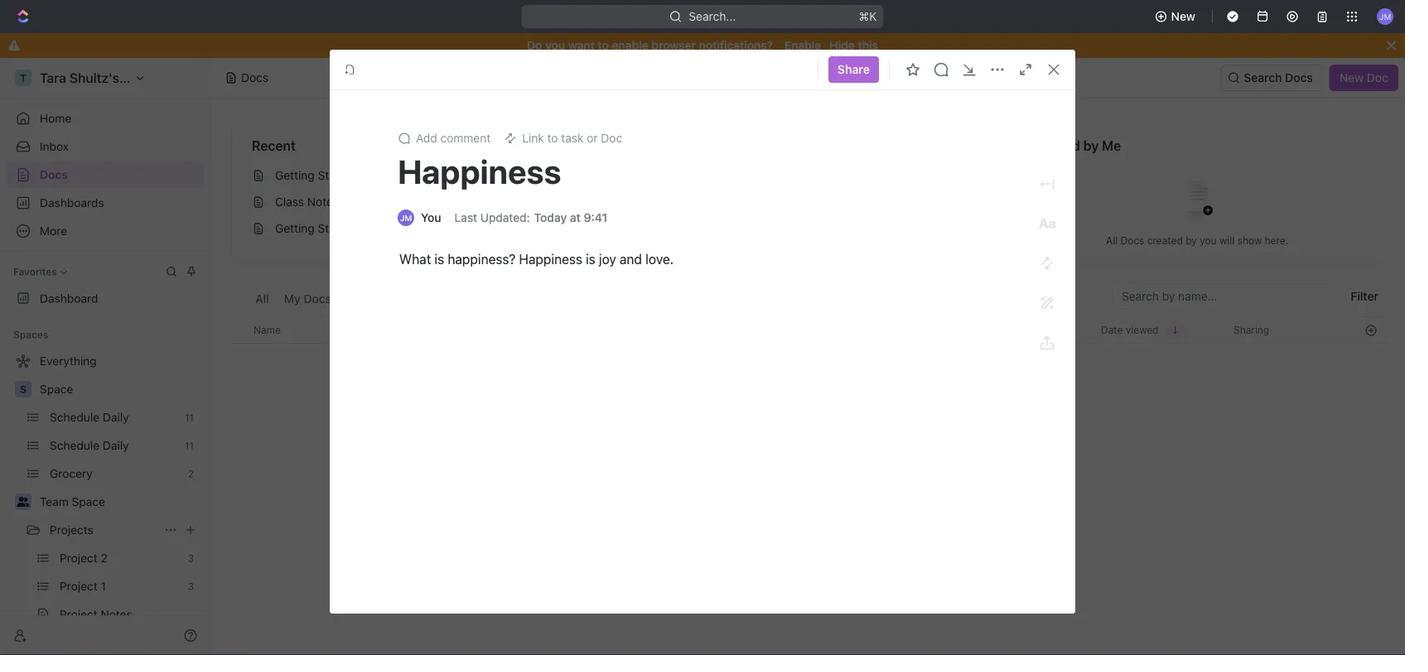 Task type: locate. For each thing, give the bounding box(es) containing it.
0 horizontal spatial doc
[[601, 131, 622, 145]]

space right space, , element
[[40, 382, 73, 396]]

in up the class notes link
[[404, 169, 413, 182]]

getting down class
[[275, 222, 315, 235]]

table
[[231, 317, 1385, 553]]

1 horizontal spatial to
[[598, 39, 609, 52]]

notifications?
[[699, 39, 773, 52]]

this
[[858, 39, 878, 52]]

link to task or doc button
[[497, 127, 629, 150]]

is
[[435, 251, 444, 267], [586, 251, 596, 267]]

here.
[[1265, 235, 1289, 247]]

jm left you
[[400, 213, 412, 222]]

docs inside sidebar navigation
[[40, 168, 68, 181]]

all
[[1106, 235, 1118, 247], [255, 292, 269, 306]]

me
[[1102, 138, 1121, 154]]

1 daily from the top
[[469, 169, 495, 182]]

0 vertical spatial new
[[1171, 10, 1196, 23]]

you
[[421, 211, 441, 225]]

last
[[455, 211, 477, 225]]

docs inside "button"
[[304, 292, 332, 306]]

team space
[[40, 495, 105, 509]]

1 vertical spatial by
[[1186, 235, 1197, 247]]

search
[[1244, 71, 1282, 85]]

new
[[1171, 10, 1196, 23], [1340, 71, 1364, 85]]

2 row from the top
[[231, 401, 1385, 553]]

column header
[[231, 317, 249, 344], [793, 317, 959, 344], [959, 317, 1091, 344]]

doc inside link to task or doc dropdown button
[[601, 131, 622, 145]]

0 horizontal spatial new
[[1171, 10, 1196, 23]]

created by me
[[1030, 138, 1121, 154]]

schedule up the class notes link
[[416, 169, 466, 182]]

2 schedule from the top
[[416, 222, 466, 235]]

by
[[1084, 138, 1099, 154], [1186, 235, 1197, 247]]

2 getting started guide • in schedule daily from the top
[[275, 222, 495, 235]]

task
[[561, 131, 584, 145]]

doc inside new doc button
[[1367, 71, 1389, 85]]

daily up "happiness?"
[[469, 222, 495, 235]]

love.
[[646, 251, 674, 267]]

0 horizontal spatial all
[[255, 292, 269, 306]]

0 vertical spatial schedule
[[416, 169, 466, 182]]

1 vertical spatial happiness
[[519, 251, 582, 267]]

1 vertical spatial row
[[231, 401, 1385, 553]]

1 horizontal spatial jm
[[1380, 11, 1391, 21]]

1 row from the top
[[231, 317, 1385, 344]]

guide down the class notes link
[[360, 222, 392, 235]]

0 vertical spatial •
[[395, 169, 400, 182]]

daily down comment at the left top of the page
[[469, 169, 495, 182]]

1 horizontal spatial new
[[1340, 71, 1364, 85]]

is right what
[[435, 251, 444, 267]]

getting started guide • in schedule daily down the class notes link
[[275, 222, 495, 235]]

doc right or
[[601, 131, 622, 145]]

1 vertical spatial space
[[72, 495, 105, 509]]

1 getting started guide • in schedule daily from the top
[[275, 169, 495, 182]]

1 vertical spatial getting started guide • in schedule daily
[[275, 222, 495, 235]]

daily
[[469, 169, 495, 182], [469, 222, 495, 235]]

docs down inbox
[[40, 168, 68, 181]]

docs for my docs
[[304, 292, 332, 306]]

0 vertical spatial getting started guide • in schedule daily
[[275, 169, 495, 182]]

1 started from the top
[[318, 169, 357, 182]]

0 vertical spatial guide
[[360, 169, 392, 182]]

link to task or doc
[[522, 131, 622, 145]]

0 horizontal spatial to
[[547, 131, 558, 145]]

and
[[620, 251, 642, 267]]

docs right the my
[[304, 292, 332, 306]]

• down the class notes link
[[395, 222, 400, 235]]

see
[[555, 140, 573, 152]]

1 horizontal spatial all
[[1106, 235, 1118, 247]]

do you want to enable browser notifications? enable hide this
[[527, 39, 878, 52]]

all left the created
[[1106, 235, 1118, 247]]

by right the created
[[1186, 235, 1197, 247]]

0 horizontal spatial jm
[[400, 213, 412, 222]]

•
[[395, 169, 400, 182], [395, 222, 400, 235]]

happiness down today
[[519, 251, 582, 267]]

schedule down the class notes link
[[416, 222, 466, 235]]

row
[[231, 317, 1385, 344], [231, 401, 1385, 553]]

docs for all docs created by you will show here.
[[1121, 235, 1145, 247]]

new for new doc
[[1340, 71, 1364, 85]]

1 vertical spatial guide
[[360, 222, 392, 235]]

to
[[598, 39, 609, 52], [547, 131, 558, 145]]

1 is from the left
[[435, 251, 444, 267]]

⌘k
[[859, 10, 877, 23]]

browser
[[652, 39, 696, 52]]

0 vertical spatial doc
[[1367, 71, 1389, 85]]

1 horizontal spatial is
[[586, 251, 596, 267]]

dashboard
[[40, 292, 98, 305]]

0 vertical spatial started
[[318, 169, 357, 182]]

docs right search at the top right
[[1285, 71, 1313, 85]]

0 vertical spatial getting
[[275, 169, 315, 182]]

you right do
[[545, 39, 565, 52]]

jm
[[1380, 11, 1391, 21], [400, 213, 412, 222]]

search...
[[689, 10, 736, 23]]

• up the class notes link
[[395, 169, 400, 182]]

see all button
[[548, 136, 593, 156]]

2 daily from the top
[[469, 222, 495, 235]]

happiness down comment at the left top of the page
[[398, 152, 561, 191]]

1 horizontal spatial doc
[[1367, 71, 1389, 85]]

docs
[[241, 71, 268, 85], [1285, 71, 1313, 85], [40, 168, 68, 181], [1121, 235, 1145, 247], [304, 292, 332, 306]]

you left will
[[1200, 235, 1217, 247]]

search docs button
[[1221, 65, 1323, 91]]

all inside all button
[[255, 292, 269, 306]]

0 vertical spatial daily
[[469, 169, 495, 182]]

Search by name... text field
[[1122, 284, 1331, 309]]

tree containing space
[[7, 348, 204, 655]]

1 vertical spatial you
[[1200, 235, 1217, 247]]

0 vertical spatial happiness
[[398, 152, 561, 191]]

getting started guide • in schedule daily
[[275, 169, 495, 182], [275, 222, 495, 235]]

docs link
[[7, 162, 204, 188]]

date viewed
[[1101, 324, 1159, 336]]

table containing name
[[231, 317, 1385, 553]]

guide
[[360, 169, 392, 182], [360, 222, 392, 235]]

dashboard link
[[7, 285, 204, 312]]

doc down 'jm' dropdown button
[[1367, 71, 1389, 85]]

all docs created by you will show here.
[[1106, 235, 1289, 247]]

2 getting from the top
[[275, 222, 315, 235]]

1 schedule from the top
[[416, 169, 466, 182]]

projects link
[[50, 517, 157, 544]]

docs left the created
[[1121, 235, 1145, 247]]

0 horizontal spatial you
[[545, 39, 565, 52]]

jm button
[[1372, 3, 1399, 30]]

0 vertical spatial jm
[[1380, 11, 1391, 21]]

updated:
[[480, 211, 530, 225]]

1 vertical spatial getting
[[275, 222, 315, 235]]

started
[[318, 169, 357, 182], [318, 222, 357, 235]]

space up projects link at bottom left
[[72, 495, 105, 509]]

1 vertical spatial all
[[255, 292, 269, 306]]

new inside new button
[[1171, 10, 1196, 23]]

1 column header from the left
[[231, 317, 249, 344]]

no created by me docs image
[[1164, 168, 1231, 234]]

3 column header from the left
[[959, 317, 1091, 344]]

1 vertical spatial to
[[547, 131, 558, 145]]

0 horizontal spatial is
[[435, 251, 444, 267]]

you
[[545, 39, 565, 52], [1200, 235, 1217, 247]]

started down notes
[[318, 222, 357, 235]]

1 vertical spatial jm
[[400, 213, 412, 222]]

jm inside dropdown button
[[1380, 11, 1391, 21]]

space link
[[40, 376, 201, 403]]

1 vertical spatial daily
[[469, 222, 495, 235]]

at
[[570, 211, 581, 225]]

team
[[40, 495, 69, 509]]

1 vertical spatial doc
[[601, 131, 622, 145]]

schedule
[[416, 169, 466, 182], [416, 222, 466, 235]]

show
[[1238, 235, 1262, 247]]

my docs
[[284, 292, 332, 306]]

0 vertical spatial you
[[545, 39, 565, 52]]

new inside new doc button
[[1340, 71, 1364, 85]]

in
[[404, 169, 413, 182], [404, 222, 413, 235]]

by left me at the right of the page
[[1084, 138, 1099, 154]]

jm up new doc
[[1380, 11, 1391, 21]]

1 vertical spatial in
[[404, 222, 413, 235]]

inbox link
[[7, 133, 204, 160]]

1 vertical spatial new
[[1340, 71, 1364, 85]]

is left joy at the left top
[[586, 251, 596, 267]]

enable
[[784, 39, 821, 52]]

0 vertical spatial all
[[1106, 235, 1118, 247]]

dashboards
[[40, 196, 104, 210]]

my docs button
[[280, 283, 336, 317]]

1 vertical spatial started
[[318, 222, 357, 235]]

user group image
[[17, 497, 29, 507]]

spaces
[[13, 329, 48, 341]]

1 vertical spatial schedule
[[416, 222, 466, 235]]

0 vertical spatial in
[[404, 169, 413, 182]]

in left you
[[404, 222, 413, 235]]

happiness
[[398, 152, 561, 191], [519, 251, 582, 267]]

s
[[20, 384, 27, 395]]

getting started guide • in schedule daily up the class notes link
[[275, 169, 495, 182]]

projects
[[50, 523, 93, 537]]

2 guide from the top
[[360, 222, 392, 235]]

0 horizontal spatial by
[[1084, 138, 1099, 154]]

1 vertical spatial •
[[395, 222, 400, 235]]

tree
[[7, 348, 204, 655]]

doc
[[1367, 71, 1389, 85], [601, 131, 622, 145]]

space, , element
[[15, 381, 31, 398]]

new doc
[[1340, 71, 1389, 85]]

will
[[1220, 235, 1235, 247]]

guide up the class notes link
[[360, 169, 392, 182]]

created
[[1030, 138, 1080, 154]]

all left the my
[[255, 292, 269, 306]]

getting up class
[[275, 169, 315, 182]]

add
[[416, 131, 437, 145]]

started up notes
[[318, 169, 357, 182]]

to right want
[[598, 39, 609, 52]]

home
[[40, 111, 71, 125]]

0 vertical spatial by
[[1084, 138, 1099, 154]]

dashboards link
[[7, 190, 204, 216]]

docs inside button
[[1285, 71, 1313, 85]]

to right link
[[547, 131, 558, 145]]

tab list
[[251, 283, 648, 317]]

enable
[[612, 39, 649, 52]]

1 in from the top
[[404, 169, 413, 182]]

space
[[40, 382, 73, 396], [72, 495, 105, 509]]

0 vertical spatial row
[[231, 317, 1385, 344]]



Task type: describe. For each thing, give the bounding box(es) containing it.
2 column header from the left
[[793, 317, 959, 344]]

all button
[[251, 283, 273, 317]]

link
[[522, 131, 544, 145]]

hide
[[830, 39, 855, 52]]

do
[[527, 39, 542, 52]]

what is happiness? happiness is joy and love.
[[399, 251, 677, 267]]

inbox
[[40, 140, 69, 153]]

date
[[1101, 324, 1123, 336]]

add comment
[[416, 131, 491, 145]]

what
[[399, 251, 431, 267]]

1 horizontal spatial you
[[1200, 235, 1217, 247]]

class
[[275, 195, 304, 209]]

new doc button
[[1330, 65, 1399, 91]]

created
[[1147, 235, 1183, 247]]

name
[[254, 324, 281, 336]]

0 vertical spatial space
[[40, 382, 73, 396]]

1 guide from the top
[[360, 169, 392, 182]]

1 getting from the top
[[275, 169, 315, 182]]

or
[[587, 131, 598, 145]]

team space link
[[40, 489, 201, 515]]

favorites
[[13, 266, 57, 278]]

happiness?
[[448, 251, 516, 267]]

search docs
[[1244, 71, 1313, 85]]

2 • from the top
[[395, 222, 400, 235]]

joy
[[599, 251, 616, 267]]

class notes
[[275, 195, 339, 209]]

last updated: today at 9:41
[[455, 211, 608, 225]]

sharing
[[1234, 324, 1270, 336]]

today
[[534, 211, 567, 225]]

new button
[[1148, 3, 1206, 30]]

tab list containing all
[[251, 283, 648, 317]]

favorites button
[[7, 262, 74, 282]]

see all
[[555, 140, 586, 152]]

9:41
[[584, 211, 608, 225]]

my
[[284, 292, 301, 306]]

docs up recent
[[241, 71, 268, 85]]

all for all
[[255, 292, 269, 306]]

2 started from the top
[[318, 222, 357, 235]]

class notes link
[[245, 189, 593, 215]]

1 horizontal spatial by
[[1186, 235, 1197, 247]]

2 is from the left
[[586, 251, 596, 267]]

home link
[[7, 105, 204, 132]]

sidebar navigation
[[0, 58, 211, 655]]

share
[[838, 63, 870, 76]]

date viewed button
[[1091, 317, 1184, 343]]

to inside link to task or doc dropdown button
[[547, 131, 558, 145]]

notes
[[307, 195, 339, 209]]

all for all docs created by you will show here.
[[1106, 235, 1118, 247]]

want
[[568, 39, 595, 52]]

docs for search docs
[[1285, 71, 1313, 85]]

comment
[[440, 131, 491, 145]]

0 vertical spatial to
[[598, 39, 609, 52]]

viewed
[[1126, 324, 1159, 336]]

row containing name
[[231, 317, 1385, 344]]

1 • from the top
[[395, 169, 400, 182]]

2 in from the top
[[404, 222, 413, 235]]

all
[[575, 140, 586, 152]]

new for new
[[1171, 10, 1196, 23]]

recent
[[252, 138, 296, 154]]

tree inside sidebar navigation
[[7, 348, 204, 655]]



Task type: vqa. For each thing, say whether or not it's contained in the screenshot.
Cycle
no



